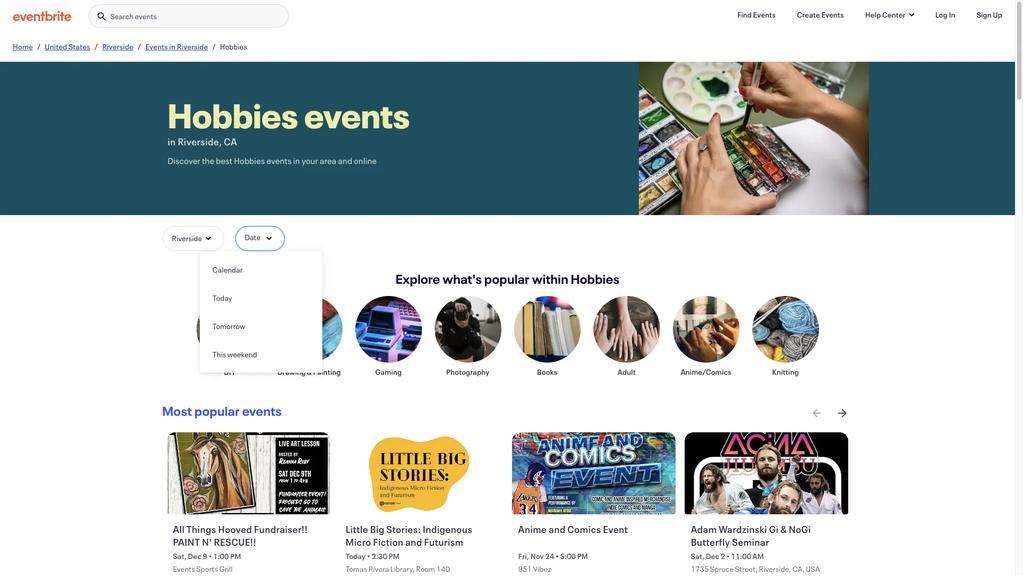 Task type: vqa. For each thing, say whether or not it's contained in the screenshot.
A related to Ticketing
no



Task type: locate. For each thing, give the bounding box(es) containing it.
1 horizontal spatial pm
[[389, 552, 400, 562]]

• inside all things hooved fundraiser!! paint n' rescue!! sat, dec 9 •  1:00 pm events sports grill
[[209, 552, 212, 562]]

books
[[537, 367, 558, 377]]

• right 9
[[209, 552, 212, 562]]

• right '24'
[[556, 552, 559, 562]]

0 horizontal spatial today
[[213, 293, 232, 303]]

today up tomas
[[346, 552, 366, 562]]

in down "search events" button
[[169, 42, 175, 52]]

[object object] image
[[639, 62, 869, 215]]

pm
[[230, 552, 241, 562], [389, 552, 400, 562], [577, 552, 588, 562]]

0 vertical spatial &
[[307, 367, 312, 377]]

1 horizontal spatial sat,
[[691, 552, 705, 562]]

most
[[162, 403, 192, 420]]

all things hooved fundraiser!! paint n' rescue!! primary image image
[[167, 433, 331, 515]]

3 / from the left
[[138, 42, 141, 52]]

events left sports
[[173, 565, 195, 575]]

riverside, up the
[[178, 135, 222, 148]]

pm inside fri, nov 24 •  5:00 pm 951 vibez
[[577, 552, 588, 562]]

anime and comics event primary image image
[[512, 433, 676, 515]]

1 / from the left
[[37, 42, 41, 52]]

nov
[[531, 552, 544, 562]]

3 • from the left
[[556, 552, 559, 562]]

library,
[[391, 565, 415, 575]]

1 horizontal spatial &
[[781, 523, 787, 536]]

and inside 'link'
[[549, 523, 566, 536]]

discover the best hobbies events in your area and online
[[168, 155, 377, 166]]

sat, down paint
[[173, 552, 187, 562]]

log in
[[936, 10, 956, 20]]

hobbies events in riverside, ca
[[168, 93, 410, 148]]

discover
[[168, 155, 200, 166]]

1 horizontal spatial today
[[346, 552, 366, 562]]

rescue!!
[[214, 536, 256, 549]]

1 horizontal spatial and
[[406, 536, 422, 549]]

usa
[[806, 565, 820, 575]]

and right fiction
[[406, 536, 422, 549]]

sat,
[[173, 552, 187, 562], [691, 552, 705, 562]]

popular right most
[[195, 403, 240, 420]]

create events
[[797, 10, 844, 20]]

find events link
[[729, 4, 785, 26]]

1 horizontal spatial dec
[[706, 552, 720, 562]]

2 horizontal spatial and
[[549, 523, 566, 536]]

& right gi
[[781, 523, 787, 536]]

1735
[[691, 565, 709, 575]]

events left your
[[267, 155, 292, 166]]

tomorrow button
[[200, 312, 322, 341]]

1 vertical spatial in
[[168, 135, 176, 148]]

2 dec from the left
[[706, 552, 720, 562]]

tomas
[[346, 565, 367, 575]]

street,
[[735, 565, 758, 575]]

sat, up 1735
[[691, 552, 705, 562]]

0 horizontal spatial and
[[338, 155, 352, 166]]

events
[[753, 10, 776, 20], [822, 10, 844, 20], [145, 42, 168, 52], [173, 565, 195, 575]]

• inside little big stories: indigenous micro fiction and futurism today • 2:30 pm tomas rivera library, room 140
[[367, 552, 370, 562]]

dec inside all things hooved fundraiser!! paint n' rescue!! sat, dec 9 •  1:00 pm events sports grill
[[188, 552, 201, 562]]

1 vertical spatial popular
[[195, 403, 240, 420]]

4 • from the left
[[727, 552, 730, 562]]

riverside, down am in the right of the page
[[759, 565, 792, 575]]

room
[[416, 565, 435, 575]]

2 • from the left
[[367, 552, 370, 562]]

hooved
[[218, 523, 252, 536]]

log in link
[[927, 4, 964, 26]]

riverside, inside hobbies events in riverside, ca
[[178, 135, 222, 148]]

sat, inside adam wardzinski gi & nogi butterfly seminar sat, dec 2 •  11:00 am 1735 spruce street, riverside, ca, usa
[[691, 552, 705, 562]]

photography
[[446, 367, 490, 377]]

popular
[[485, 271, 530, 288], [195, 403, 240, 420]]

1 vertical spatial today
[[346, 552, 366, 562]]

adam wardzinski gi & nogi butterfly seminar link
[[691, 523, 845, 550]]

today
[[213, 293, 232, 303], [346, 552, 366, 562]]

in up 'discover'
[[168, 135, 176, 148]]

hobbies
[[220, 42, 247, 52], [168, 93, 298, 138], [234, 155, 265, 166], [571, 271, 620, 288]]

things
[[186, 523, 216, 536]]

sat, for adam wardzinski gi & nogi butterfly seminar
[[691, 552, 705, 562]]

menu
[[200, 256, 322, 369]]

am
[[753, 552, 764, 562]]

• right 2
[[727, 552, 730, 562]]

events
[[135, 11, 157, 21], [304, 93, 410, 138], [267, 155, 292, 166], [242, 403, 282, 420]]

painting
[[313, 367, 341, 377]]

home / united states / riverside / events in riverside / hobbies
[[13, 42, 247, 52]]

explore
[[396, 271, 440, 288]]

events inside hobbies events in riverside, ca
[[304, 93, 410, 138]]

1 sat, from the left
[[173, 552, 187, 562]]

in
[[169, 42, 175, 52], [168, 135, 176, 148], [293, 155, 300, 166]]

in inside hobbies events in riverside, ca
[[168, 135, 176, 148]]

pm right '5:00'
[[577, 552, 588, 562]]

up
[[993, 10, 1003, 20]]

dec left 2
[[706, 552, 720, 562]]

popular left "within"
[[485, 271, 530, 288]]

area
[[320, 155, 337, 166]]

little
[[346, 523, 368, 536]]

sat, inside all things hooved fundraiser!! paint n' rescue!! sat, dec 9 •  1:00 pm events sports grill
[[173, 552, 187, 562]]

and right area
[[338, 155, 352, 166]]

0 vertical spatial today
[[213, 293, 232, 303]]

pm right 2:30
[[389, 552, 400, 562]]

sign
[[977, 10, 992, 20]]

what's
[[443, 271, 482, 288]]

2 pm from the left
[[389, 552, 400, 562]]

this
[[213, 350, 226, 360]]

anime and comics event
[[518, 523, 628, 536]]

dec for butterfly
[[706, 552, 720, 562]]

dec inside adam wardzinski gi & nogi butterfly seminar sat, dec 2 •  11:00 am 1735 spruce street, riverside, ca, usa
[[706, 552, 720, 562]]

1 vertical spatial &
[[781, 523, 787, 536]]

log
[[936, 10, 948, 20]]

0 horizontal spatial sat,
[[173, 552, 187, 562]]

riverside
[[102, 42, 133, 52], [177, 42, 208, 52], [172, 233, 202, 244]]

gaming
[[375, 367, 402, 377]]

/ right events in riverside link
[[212, 42, 216, 52]]

2
[[721, 552, 725, 562]]

sign up link
[[969, 4, 1011, 26]]

comics
[[568, 523, 601, 536]]

riverside,
[[178, 135, 222, 148], [759, 565, 792, 575]]

0 horizontal spatial popular
[[195, 403, 240, 420]]

/ right states
[[95, 42, 98, 52]]

this weekend
[[213, 350, 257, 360]]

spruce
[[710, 565, 734, 575]]

2 horizontal spatial pm
[[577, 552, 588, 562]]

1 vertical spatial riverside,
[[759, 565, 792, 575]]

140
[[437, 565, 450, 575]]

adam wardzinski gi & nogi butterfly seminar primary image image
[[685, 433, 849, 515]]

1 pm from the left
[[230, 552, 241, 562]]

• inside fri, nov 24 •  5:00 pm 951 vibez
[[556, 552, 559, 562]]

2 sat, from the left
[[691, 552, 705, 562]]

events right create
[[822, 10, 844, 20]]

1 dec from the left
[[188, 552, 201, 562]]

and right anime
[[549, 523, 566, 536]]

• inside adam wardzinski gi & nogi butterfly seminar sat, dec 2 •  11:00 am 1735 spruce street, riverside, ca, usa
[[727, 552, 730, 562]]

events right find at the right
[[753, 10, 776, 20]]

sat, for all things hooved fundraiser!! paint n' rescue!!
[[173, 552, 187, 562]]

/ right riverside link
[[138, 42, 141, 52]]

1 horizontal spatial popular
[[485, 271, 530, 288]]

events up online
[[304, 93, 410, 138]]

diy link
[[196, 296, 263, 377]]

fri, nov 24 •  5:00 pm 951 vibez
[[518, 552, 588, 575]]

0 horizontal spatial pm
[[230, 552, 241, 562]]

951
[[518, 565, 532, 575]]

1 horizontal spatial riverside,
[[759, 565, 792, 575]]

drawing & painting link
[[276, 296, 343, 377]]

&
[[307, 367, 312, 377], [781, 523, 787, 536]]

& left painting
[[307, 367, 312, 377]]

0 horizontal spatial &
[[307, 367, 312, 377]]

• left 2:30
[[367, 552, 370, 562]]

adam
[[691, 523, 717, 536]]

1 • from the left
[[209, 552, 212, 562]]

•
[[209, 552, 212, 562], [367, 552, 370, 562], [556, 552, 559, 562], [727, 552, 730, 562]]

4 / from the left
[[212, 42, 216, 52]]

dec
[[188, 552, 201, 562], [706, 552, 720, 562]]

today down calendar
[[213, 293, 232, 303]]

0 horizontal spatial riverside,
[[178, 135, 222, 148]]

ca
[[224, 135, 237, 148]]

2:30
[[372, 552, 387, 562]]

adam wardzinski gi & nogi butterfly seminar sat, dec 2 •  11:00 am 1735 spruce street, riverside, ca, usa
[[691, 523, 820, 575]]

little big stories: indigenous micro fiction and futurism primary image image
[[339, 433, 503, 515]]

3 pm from the left
[[577, 552, 588, 562]]

/ right home link
[[37, 42, 41, 52]]

gi
[[769, 523, 779, 536]]

events right search
[[135, 11, 157, 21]]

0 horizontal spatial dec
[[188, 552, 201, 562]]

in left your
[[293, 155, 300, 166]]

dec left 9
[[188, 552, 201, 562]]

pm down rescue!! at the bottom
[[230, 552, 241, 562]]

0 vertical spatial riverside,
[[178, 135, 222, 148]]

states
[[69, 42, 90, 52]]

event
[[603, 523, 628, 536]]



Task type: describe. For each thing, give the bounding box(es) containing it.
riverside button
[[162, 226, 225, 252]]

your
[[302, 155, 318, 166]]

eventbrite image
[[13, 11, 71, 21]]

events down drawing at the bottom of the page
[[242, 403, 282, 420]]

futurism
[[424, 536, 464, 549]]

events inside find events link
[[753, 10, 776, 20]]

ca,
[[793, 565, 805, 575]]

anime/comics
[[681, 367, 732, 377]]

0 vertical spatial in
[[169, 42, 175, 52]]

calendar
[[213, 265, 243, 275]]

explore what's popular within hobbies
[[396, 271, 620, 288]]

in
[[949, 10, 956, 20]]

grill
[[219, 565, 233, 575]]

united
[[45, 42, 67, 52]]

today inside button
[[213, 293, 232, 303]]

fiction
[[373, 536, 404, 549]]

find
[[738, 10, 752, 20]]

books link
[[514, 296, 581, 377]]

pm inside all things hooved fundraiser!! paint n' rescue!! sat, dec 9 •  1:00 pm events sports grill
[[230, 552, 241, 562]]

riverside link
[[102, 42, 133, 52]]

seminar
[[732, 536, 770, 549]]

adult link
[[594, 296, 660, 377]]

all things hooved fundraiser!! paint n' rescue!! link
[[173, 523, 327, 550]]

within
[[532, 271, 569, 288]]

0 vertical spatial popular
[[485, 271, 530, 288]]

nogi
[[789, 523, 811, 536]]

all
[[173, 523, 185, 536]]

find events
[[738, 10, 776, 20]]

date button
[[235, 226, 285, 252]]

center
[[883, 10, 906, 20]]

indigenous
[[423, 523, 473, 536]]

& inside adam wardzinski gi & nogi butterfly seminar sat, dec 2 •  11:00 am 1735 spruce street, riverside, ca, usa
[[781, 523, 787, 536]]

today button
[[200, 284, 322, 312]]

today inside little big stories: indigenous micro fiction and futurism today • 2:30 pm tomas rivera library, room 140
[[346, 552, 366, 562]]

knitting link
[[752, 296, 819, 377]]

gaming link
[[355, 296, 422, 377]]

sign up
[[977, 10, 1003, 20]]

drawing
[[277, 367, 306, 377]]

adult
[[618, 367, 636, 377]]

paint
[[173, 536, 200, 549]]

create events link
[[789, 4, 853, 26]]

events inside "search events" button
[[135, 11, 157, 21]]

weekend
[[228, 350, 257, 360]]

search
[[110, 11, 134, 21]]

most popular events
[[162, 403, 282, 420]]

vibez
[[533, 565, 551, 575]]

menu containing calendar
[[200, 256, 322, 369]]

search events
[[110, 11, 157, 21]]

arrow right chunky_svg image
[[836, 407, 849, 420]]

big
[[370, 523, 385, 536]]

dec for n'
[[188, 552, 201, 562]]

pm inside little big stories: indigenous micro fiction and futurism today • 2:30 pm tomas rivera library, room 140
[[389, 552, 400, 562]]

arrow left chunky_svg image
[[811, 407, 823, 420]]

micro
[[346, 536, 371, 549]]

1:00
[[213, 552, 229, 562]]

photography link
[[435, 296, 501, 377]]

most popular events link
[[162, 403, 282, 420]]

riverside, inside adam wardzinski gi & nogi butterfly seminar sat, dec 2 •  11:00 am 1735 spruce street, riverside, ca, usa
[[759, 565, 792, 575]]

fri,
[[518, 552, 529, 562]]

home link
[[13, 42, 33, 52]]

best
[[216, 155, 233, 166]]

anime
[[518, 523, 547, 536]]

little big stories: indigenous micro fiction and futurism today • 2:30 pm tomas rivera library, room 140
[[346, 523, 473, 575]]

events inside the 'create events' link
[[822, 10, 844, 20]]

date
[[245, 232, 261, 243]]

sports
[[196, 565, 218, 575]]

events down search events
[[145, 42, 168, 52]]

anime/comics link
[[673, 296, 740, 377]]

2 / from the left
[[95, 42, 98, 52]]

11:00
[[731, 552, 752, 562]]

events inside all things hooved fundraiser!! paint n' rescue!! sat, dec 9 •  1:00 pm events sports grill
[[173, 565, 195, 575]]

this weekend button
[[200, 341, 322, 369]]

united states link
[[45, 42, 90, 52]]

diy
[[224, 367, 236, 377]]

create
[[797, 10, 820, 20]]

wardzinski
[[719, 523, 767, 536]]

hobbies inside hobbies events in riverside, ca
[[168, 93, 298, 138]]

and inside little big stories: indigenous micro fiction and futurism today • 2:30 pm tomas rivera library, room 140
[[406, 536, 422, 549]]

anime and comics event link
[[518, 523, 672, 550]]

9
[[203, 552, 207, 562]]

riverside inside button
[[172, 233, 202, 244]]

drawing & painting
[[277, 367, 341, 377]]

online
[[354, 155, 377, 166]]

5:00
[[560, 552, 576, 562]]

fundraiser!!
[[254, 523, 308, 536]]

knitting
[[772, 367, 799, 377]]

stories:
[[386, 523, 421, 536]]

the
[[202, 155, 214, 166]]

little big stories: indigenous micro fiction and futurism link
[[346, 523, 499, 550]]

help center
[[866, 10, 906, 20]]

tomorrow
[[213, 321, 245, 332]]

2 vertical spatial in
[[293, 155, 300, 166]]

events in riverside link
[[145, 42, 208, 52]]



